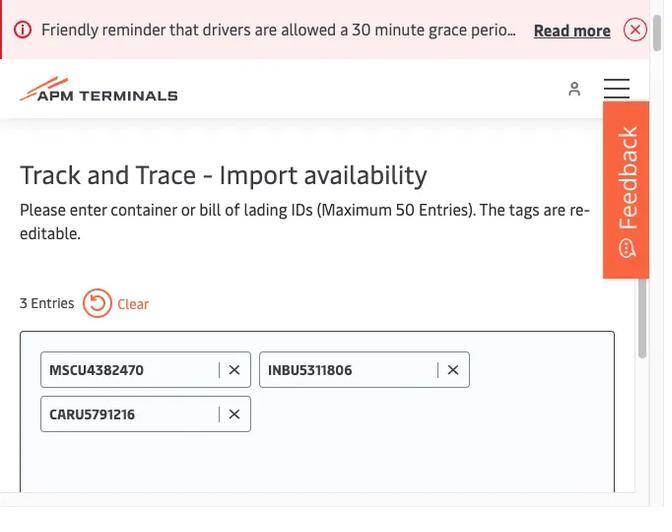 Task type: locate. For each thing, give the bounding box(es) containing it.
angeles up largest
[[202, 312, 313, 354]]

the right in
[[496, 374, 520, 395]]

0 vertical spatial los
[[146, 312, 195, 354]]

0 horizontal spatial of
[[225, 198, 240, 220]]

container up world-
[[312, 374, 378, 395]]

featuring
[[111, 397, 177, 419]]

hemisphere,
[[20, 397, 108, 419]]

ids
[[291, 198, 313, 220]]

of
[[225, 198, 240, 220], [286, 397, 301, 419]]

largest
[[259, 374, 308, 395]]

port
[[382, 374, 412, 395]]

infrastructure.
[[391, 397, 492, 419]]

more
[[574, 18, 611, 40]]

los inside apm terminals los angeles is the largest container port terminal in the western hemisphere, featuring over 507 acres of world-class infrastructure.
[[129, 374, 154, 395]]

0 vertical spatial container
[[111, 198, 177, 220]]

-
[[203, 156, 213, 191]]

in
[[480, 374, 492, 395]]

pier 400 los angeles
[[20, 312, 313, 354]]

1 vertical spatial los
[[129, 374, 154, 395]]

the right "is"
[[231, 374, 255, 395]]

1 horizontal spatial container
[[312, 374, 378, 395]]

apm
[[20, 374, 53, 395]]

container inside track and trace - import availability please enter container or bill of lading ids (maximum 50 entries). the tags are re- editable.
[[111, 198, 177, 220]]

2 the from the left
[[496, 374, 520, 395]]

Entered ID text field
[[49, 361, 214, 380], [268, 361, 433, 380], [49, 405, 214, 424]]

of right bill
[[225, 198, 240, 220]]

of down largest
[[286, 397, 301, 419]]

availability
[[304, 156, 428, 191]]

los up "featuring"
[[129, 374, 154, 395]]

feedback button
[[603, 101, 653, 279]]

los for terminals
[[129, 374, 154, 395]]

1 vertical spatial of
[[286, 397, 301, 419]]

1 vertical spatial container
[[312, 374, 378, 395]]

the
[[231, 374, 255, 395], [496, 374, 520, 395]]

angeles inside apm terminals los angeles is the largest container port terminal in the western hemisphere, featuring over 507 acres of world-class infrastructure.
[[157, 374, 213, 395]]

los angeles pier 400 image
[[0, 0, 650, 333]]

angeles up over at the bottom
[[157, 374, 213, 395]]

track
[[20, 156, 81, 191]]

0 vertical spatial of
[[225, 198, 240, 220]]

507
[[215, 397, 241, 419]]

tags
[[509, 198, 540, 220]]

0 vertical spatial angeles
[[202, 312, 313, 354]]

clear
[[118, 294, 149, 313]]

container
[[111, 198, 177, 220], [312, 374, 378, 395]]

0 horizontal spatial the
[[231, 374, 255, 395]]

re-
[[570, 198, 591, 220]]

los right 400
[[146, 312, 195, 354]]

world-
[[305, 397, 352, 419]]

class
[[352, 397, 387, 419]]

please
[[20, 198, 66, 220]]

acres
[[245, 397, 282, 419]]

entries).
[[419, 198, 476, 220]]

1 horizontal spatial of
[[286, 397, 301, 419]]

are
[[544, 198, 566, 220]]

entered id text field up "featuring"
[[49, 361, 214, 380]]

1 vertical spatial angeles
[[157, 374, 213, 395]]

container down trace at left
[[111, 198, 177, 220]]

1 horizontal spatial the
[[496, 374, 520, 395]]

angeles
[[202, 312, 313, 354], [157, 374, 213, 395]]

50
[[396, 198, 415, 220]]

clear button
[[83, 289, 149, 318]]

1 the from the left
[[231, 374, 255, 395]]

terminals
[[57, 374, 125, 395]]

enter
[[70, 198, 107, 220]]

los
[[146, 312, 195, 354], [129, 374, 154, 395]]

western
[[523, 374, 582, 395]]

close alert image
[[624, 18, 647, 41]]

0 horizontal spatial container
[[111, 198, 177, 220]]

import
[[219, 156, 298, 191]]

of inside apm terminals los angeles is the largest container port terminal in the western hemisphere, featuring over 507 acres of world-class infrastructure.
[[286, 397, 301, 419]]

container inside apm terminals los angeles is the largest container port terminal in the western hemisphere, featuring over 507 acres of world-class infrastructure.
[[312, 374, 378, 395]]



Task type: vqa. For each thing, say whether or not it's contained in the screenshot.
Track and Trace - Import availability Please enter container or bill of lading IDs (Maximum 50 Entries). The tags are re- editable.
yes



Task type: describe. For each thing, give the bounding box(es) containing it.
terminal
[[416, 374, 476, 395]]

3
[[20, 294, 28, 313]]

3 entries
[[20, 294, 74, 313]]

read
[[534, 18, 570, 40]]

lading
[[244, 198, 288, 220]]

entered id text field up class on the right bottom
[[268, 361, 433, 380]]

los for 400
[[146, 312, 195, 354]]

trace
[[135, 156, 196, 191]]

editable.
[[20, 222, 81, 244]]

of inside track and trace - import availability please enter container or bill of lading ids (maximum 50 entries). the tags are re- editable.
[[225, 198, 240, 220]]

angeles for terminals
[[157, 374, 213, 395]]

read more button
[[534, 17, 611, 41]]

400
[[81, 312, 138, 354]]

read more
[[534, 18, 611, 40]]

entered id text field down terminals
[[49, 405, 214, 424]]

track and trace - import availability please enter container or bill of lading ids (maximum 50 entries). the tags are re- editable.
[[20, 156, 591, 244]]

and
[[87, 156, 130, 191]]

apm terminals los angeles is the largest container port terminal in the western hemisphere, featuring over 507 acres of world-class infrastructure.
[[20, 374, 582, 419]]

entries
[[31, 294, 74, 313]]

bill
[[199, 198, 221, 220]]

the
[[480, 198, 506, 220]]

is
[[217, 374, 228, 395]]

(maximum
[[317, 198, 392, 220]]

angeles for 400
[[202, 312, 313, 354]]

or
[[181, 198, 196, 220]]

Type or paste your IDs here text field
[[259, 396, 595, 432]]

pier
[[20, 312, 73, 354]]

over
[[181, 397, 211, 419]]

feedback
[[611, 126, 644, 230]]



